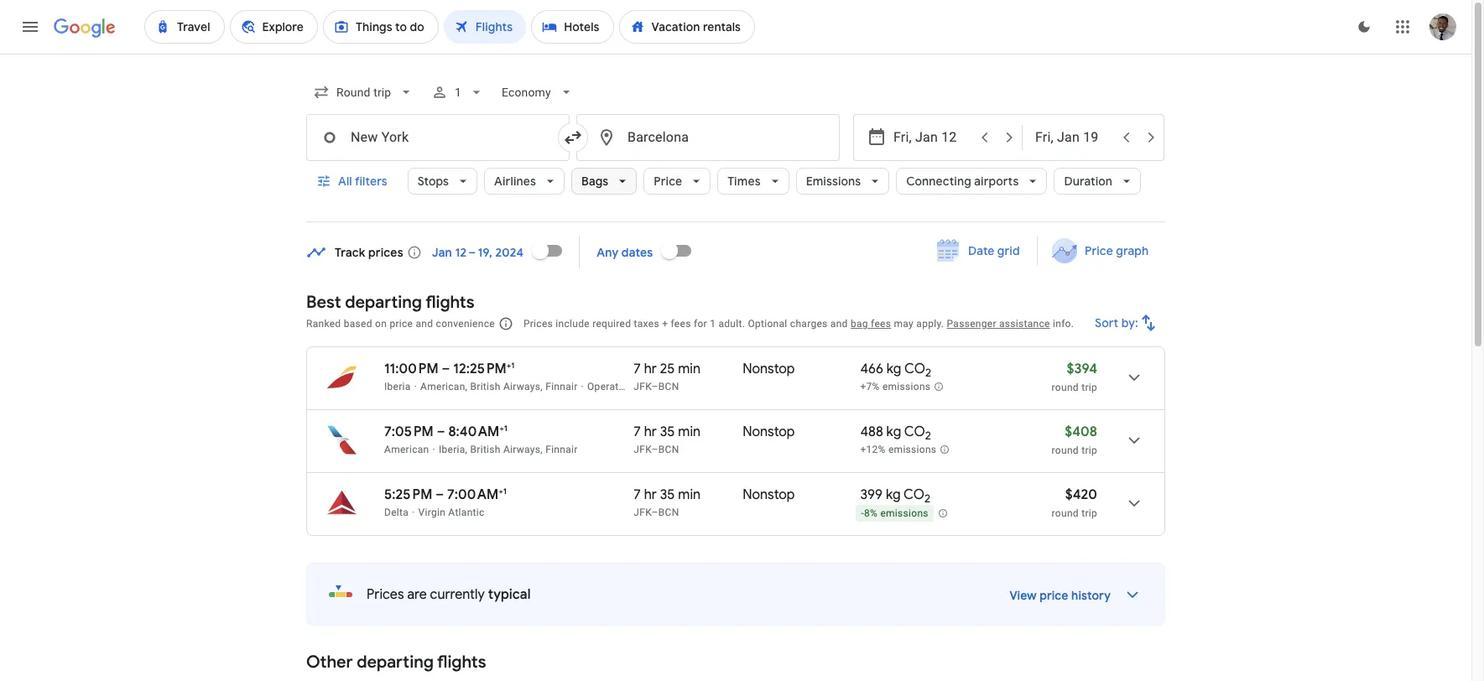 Task type: vqa. For each thing, say whether or not it's contained in the screenshot.
Search by image
no



Task type: describe. For each thing, give the bounding box(es) containing it.
bags button
[[572, 161, 637, 201]]

change appearance image
[[1345, 7, 1385, 47]]

$394
[[1067, 361, 1098, 378]]

airways, for iberia, british airways, finnair
[[504, 444, 543, 456]]

flights for best departing flights
[[426, 292, 475, 313]]

graph
[[1116, 243, 1149, 259]]

prices for prices are currently typical
[[367, 587, 404, 604]]

8%
[[865, 508, 878, 520]]

virgin atlantic
[[418, 507, 485, 519]]

co for 488
[[905, 424, 926, 441]]

7 for 12:25 pm
[[634, 361, 641, 378]]

hr for 8:40 am
[[644, 424, 657, 441]]

2024
[[496, 245, 524, 260]]

jfk for 8:40 am
[[634, 444, 652, 456]]

trip for $408
[[1082, 445, 1098, 457]]

Departure time: 7:05 PM. text field
[[384, 424, 434, 441]]

nonstop flight. element for 488
[[743, 424, 795, 443]]

passenger assistance button
[[947, 318, 1051, 330]]

virgin
[[418, 507, 446, 519]]

best
[[306, 292, 341, 313]]

min for 488
[[678, 424, 701, 441]]

– inside 5:25 pm – 7:00 am + 1
[[436, 487, 444, 504]]

trip for $420
[[1082, 508, 1098, 520]]

emissions for 488
[[889, 444, 937, 456]]

kg for 488
[[887, 424, 902, 441]]

date grid button
[[925, 236, 1034, 266]]

0 vertical spatial price
[[390, 318, 413, 330]]

399 kg co 2
[[861, 487, 931, 506]]

Arrival time: 12:25 PM on  Saturday, January 13. text field
[[453, 360, 515, 378]]

$420
[[1066, 487, 1098, 504]]

date
[[969, 243, 995, 259]]

0 vertical spatial for
[[694, 318, 708, 330]]

– inside 7 hr 25 min jfk – bcn
[[652, 381, 659, 393]]

prices for prices include required taxes + fees for 1 adult. optional charges and bag fees may apply. passenger assistance
[[524, 318, 553, 330]]

round for $420
[[1052, 508, 1079, 520]]

main content containing best departing flights
[[306, 230, 1166, 682]]

convenience
[[436, 318, 495, 330]]

price graph button
[[1041, 236, 1163, 266]]

swap origin and destination. image
[[563, 128, 583, 148]]

1 inside popup button
[[455, 86, 462, 99]]

prices are currently typical
[[367, 587, 531, 604]]

finnair for american, british airways, finnair
[[546, 381, 578, 393]]

stops
[[418, 174, 449, 189]]

Arrival time: 7:00 AM on  Saturday, January 13. text field
[[447, 486, 507, 504]]

currently
[[430, 587, 485, 604]]

track
[[335, 245, 366, 260]]

charges
[[791, 318, 828, 330]]

– inside 11:00 pm – 12:25 pm + 1
[[442, 361, 450, 378]]

passenger
[[947, 318, 997, 330]]

2 for 466
[[926, 366, 932, 380]]

operated
[[588, 381, 631, 393]]

$408 round trip
[[1052, 424, 1098, 457]]

assistance
[[1000, 318, 1051, 330]]

main menu image
[[20, 17, 40, 37]]

are
[[407, 587, 427, 604]]

adult.
[[719, 318, 746, 330]]

finnair for iberia, british airways, finnair
[[546, 444, 578, 456]]

include
[[556, 318, 590, 330]]

2 iberia from the left
[[647, 381, 673, 393]]

best departing flights
[[306, 292, 475, 313]]

7 hr 25 min jfk – bcn
[[634, 361, 701, 393]]

leaves john f. kennedy international airport at 7:05 pm on friday, january 12 and arrives at josep tarradellas barcelona-el prat airport at 8:40 am on saturday, january 13. element
[[384, 423, 508, 441]]

Departure text field
[[894, 115, 971, 160]]

11:00 pm – 12:25 pm + 1
[[384, 360, 515, 378]]

required
[[593, 318, 631, 330]]

co for 466
[[905, 361, 926, 378]]

7 for 7:00 am
[[634, 487, 641, 504]]

bag
[[851, 318, 869, 330]]

bcn for 12:25 pm
[[659, 381, 680, 393]]

price button
[[644, 161, 711, 201]]

+12%
[[861, 444, 886, 456]]

total duration 7 hr 35 min. element for 399
[[634, 487, 743, 506]]

$408
[[1065, 424, 1098, 441]]

1 horizontal spatial price
[[1040, 588, 1069, 604]]

on
[[375, 318, 387, 330]]

7:00 am
[[447, 487, 499, 504]]

optional
[[748, 318, 788, 330]]

– inside 7:05 pm – 8:40 am + 1
[[437, 424, 445, 441]]

view
[[1010, 588, 1037, 604]]

466 kg co 2
[[861, 361, 932, 380]]

american, british airways, finnair
[[421, 381, 578, 393]]

jfk for 7:00 am
[[634, 507, 652, 519]]

jfk for 12:25 pm
[[634, 381, 652, 393]]

bag fees button
[[851, 318, 892, 330]]

7 hr 35 min jfk – bcn for 7:00 am
[[634, 487, 701, 519]]

times button
[[718, 161, 790, 201]]

sort
[[1096, 316, 1119, 331]]

12:25 pm
[[453, 361, 507, 378]]

times
[[728, 174, 761, 189]]

7 for 8:40 am
[[634, 424, 641, 441]]

american,
[[421, 381, 468, 393]]

488 kg co 2
[[861, 424, 932, 443]]

departing for other
[[357, 652, 434, 673]]

ranked
[[306, 318, 341, 330]]

+ for 8:40 am
[[500, 423, 504, 434]]

trip for $394
[[1082, 382, 1098, 394]]

british for iberia,
[[470, 444, 501, 456]]

duration button
[[1055, 161, 1142, 201]]

round for $408
[[1052, 445, 1079, 457]]

1 for 7:00 am
[[503, 486, 507, 497]]

based
[[344, 318, 372, 330]]

min for 466
[[678, 361, 701, 378]]

airlines
[[494, 174, 536, 189]]

all filters button
[[306, 161, 401, 201]]

488
[[861, 424, 884, 441]]

prices include required taxes + fees for 1 adult. optional charges and bag fees may apply. passenger assistance
[[524, 318, 1051, 330]]

hr for 12:25 pm
[[644, 361, 657, 378]]

iberia, british airways, finnair
[[439, 444, 578, 456]]

view price history
[[1010, 588, 1111, 604]]

420 US dollars text field
[[1066, 487, 1098, 504]]

stops button
[[408, 161, 478, 201]]

any dates
[[597, 245, 653, 260]]

bags
[[582, 174, 609, 189]]

bcn for 8:40 am
[[659, 444, 680, 456]]

all filters
[[338, 174, 388, 189]]

delta
[[384, 507, 409, 519]]

date grid
[[969, 243, 1021, 259]]

25
[[660, 361, 675, 378]]

airlines button
[[484, 161, 565, 201]]

none search field containing all filters
[[306, 72, 1166, 222]]

flight details. leaves john f. kennedy international airport at 5:25 pm on friday, january 12 and arrives at josep tarradellas barcelona-el prat airport at 7:00 am on saturday, january 13. image
[[1115, 483, 1155, 524]]

5:25 pm – 7:00 am + 1
[[384, 486, 507, 504]]

+ for 12:25 pm
[[507, 360, 511, 371]]

jan
[[432, 245, 452, 260]]

nonstop flight. element for 466
[[743, 361, 795, 380]]

0 horizontal spatial for
[[676, 381, 690, 393]]

dates
[[622, 245, 653, 260]]

flights for other departing flights
[[437, 652, 486, 673]]

price for price
[[654, 174, 683, 189]]

connecting
[[907, 174, 972, 189]]

ranked based on price and convenience
[[306, 318, 495, 330]]

other departing flights
[[306, 652, 486, 673]]

kg for 466
[[887, 361, 902, 378]]

grid
[[998, 243, 1021, 259]]

nonstop for 488
[[743, 424, 795, 441]]

connecting airports
[[907, 174, 1019, 189]]

+ for 7:00 am
[[499, 486, 503, 497]]

emissions
[[806, 174, 861, 189]]



Task type: locate. For each thing, give the bounding box(es) containing it.
1 7 from the top
[[634, 361, 641, 378]]

jfk inside 7 hr 25 min jfk – bcn
[[634, 381, 652, 393]]

 image
[[581, 381, 584, 393]]

2 7 hr 35 min jfk – bcn from the top
[[634, 487, 701, 519]]

apply.
[[917, 318, 945, 330]]

2 vertical spatial round
[[1052, 508, 1079, 520]]

1 bcn from the top
[[659, 381, 680, 393]]

airways, down the arrival time: 12:25 pm on  saturday, january 13. text field
[[504, 381, 543, 393]]

0 horizontal spatial price
[[390, 318, 413, 330]]

1 co from the top
[[905, 361, 926, 378]]

2 up +12% emissions
[[926, 429, 932, 443]]

1 for 12:25 pm
[[511, 360, 515, 371]]

2 co from the top
[[905, 424, 926, 441]]

co up -8% emissions
[[904, 487, 925, 504]]

1 vertical spatial airways,
[[504, 444, 543, 456]]

price left graph at top right
[[1085, 243, 1114, 259]]

0 vertical spatial flights
[[426, 292, 475, 313]]

394 US dollars text field
[[1067, 361, 1098, 378]]

total duration 7 hr 35 min. element
[[634, 424, 743, 443], [634, 487, 743, 506]]

0 vertical spatial co
[[905, 361, 926, 378]]

2 vertical spatial trip
[[1082, 508, 1098, 520]]

1 vertical spatial bcn
[[659, 444, 680, 456]]

co up +7% emissions
[[905, 361, 926, 378]]

2 nonstop from the top
[[743, 424, 795, 441]]

1 vertical spatial min
[[678, 424, 701, 441]]

learn more about tracked prices image
[[407, 245, 422, 260]]

and left bag
[[831, 318, 848, 330]]

7 inside 7 hr 25 min jfk – bcn
[[634, 361, 641, 378]]

Return text field
[[1036, 115, 1113, 160]]

min inside 7 hr 25 min jfk – bcn
[[678, 361, 701, 378]]

total duration 7 hr 25 min. element
[[634, 361, 743, 380]]

7
[[634, 361, 641, 378], [634, 424, 641, 441], [634, 487, 641, 504]]

2 inside 466 kg co 2
[[926, 366, 932, 380]]

0 vertical spatial prices
[[524, 318, 553, 330]]

2 vertical spatial bcn
[[659, 507, 680, 519]]

trip down the $408
[[1082, 445, 1098, 457]]

1 trip from the top
[[1082, 382, 1098, 394]]

for
[[694, 318, 708, 330], [676, 381, 690, 393]]

price graph
[[1085, 243, 1149, 259]]

flights
[[426, 292, 475, 313], [437, 652, 486, 673]]

2 up -8% emissions
[[925, 492, 931, 506]]

british down the arrival time: 12:25 pm on  saturday, january 13. text field
[[470, 381, 501, 393]]

8:40 am
[[449, 424, 500, 441]]

2 2 from the top
[[926, 429, 932, 443]]

1 iberia from the left
[[384, 381, 411, 393]]

flights down currently
[[437, 652, 486, 673]]

price for price graph
[[1085, 243, 1114, 259]]

kg up +12% emissions
[[887, 424, 902, 441]]

35 for 8:40 am
[[660, 424, 675, 441]]

hr inside 7 hr 25 min jfk – bcn
[[644, 361, 657, 378]]

hr for 7:00 am
[[644, 487, 657, 504]]

0 vertical spatial british
[[470, 381, 501, 393]]

2 vertical spatial 2
[[925, 492, 931, 506]]

bcn for 7:00 am
[[659, 507, 680, 519]]

total duration 7 hr 35 min. element for 488
[[634, 424, 743, 443]]

atlantic
[[449, 507, 485, 519]]

emissions down 399 kg co 2
[[881, 508, 929, 520]]

1 vertical spatial nonstop
[[743, 424, 795, 441]]

for left adult.
[[694, 318, 708, 330]]

departing
[[345, 292, 422, 313], [357, 652, 434, 673]]

by
[[633, 381, 644, 393]]

3 min from the top
[[678, 487, 701, 504]]

2 vertical spatial 7
[[634, 487, 641, 504]]

$420 round trip
[[1052, 487, 1098, 520]]

2 up +7% emissions
[[926, 366, 932, 380]]

kg up -8% emissions
[[886, 487, 901, 504]]

learn more about ranking image
[[498, 316, 514, 332]]

+ inside 5:25 pm – 7:00 am + 1
[[499, 486, 503, 497]]

1 horizontal spatial prices
[[524, 318, 553, 330]]

any
[[597, 245, 619, 260]]

bcn
[[659, 381, 680, 393], [659, 444, 680, 456], [659, 507, 680, 519]]

0 horizontal spatial fees
[[671, 318, 691, 330]]

35 for 7:00 am
[[660, 487, 675, 504]]

view price history image
[[1113, 575, 1153, 615]]

0 horizontal spatial iberia
[[384, 381, 411, 393]]

2 finnair from the top
[[546, 444, 578, 456]]

0 vertical spatial 7 hr 35 min jfk – bcn
[[634, 424, 701, 456]]

round down "394 us dollars" text box
[[1052, 382, 1079, 394]]

1 horizontal spatial iberia
[[647, 381, 673, 393]]

nonstop flight. element
[[743, 361, 795, 380], [743, 424, 795, 443], [743, 487, 795, 506]]

1 horizontal spatial for
[[694, 318, 708, 330]]

iberia,
[[439, 444, 468, 456]]

kg inside 399 kg co 2
[[886, 487, 901, 504]]

+ up the american, british airways, finnair
[[507, 360, 511, 371]]

1 7 hr 35 min jfk – bcn from the top
[[634, 424, 701, 456]]

1 total duration 7 hr 35 min. element from the top
[[634, 424, 743, 443]]

2 inside 399 kg co 2
[[925, 492, 931, 506]]

1 inside 7:05 pm – 8:40 am + 1
[[504, 423, 508, 434]]

+ down iberia, british airways, finnair
[[499, 486, 503, 497]]

price right view
[[1040, 588, 1069, 604]]

fees
[[671, 318, 691, 330], [871, 318, 892, 330]]

0 vertical spatial 2
[[926, 366, 932, 380]]

2 and from the left
[[831, 318, 848, 330]]

2 trip from the top
[[1082, 445, 1098, 457]]

bcn inside 7 hr 25 min jfk – bcn
[[659, 381, 680, 393]]

kg inside 488 kg co 2
[[887, 424, 902, 441]]

level
[[692, 381, 717, 393]]

+ up iberia, british airways, finnair
[[500, 423, 504, 434]]

408 US dollars text field
[[1065, 424, 1098, 441]]

1 airways, from the top
[[504, 381, 543, 393]]

1 for 8:40 am
[[504, 423, 508, 434]]

co for 399
[[904, 487, 925, 504]]

2 vertical spatial kg
[[886, 487, 901, 504]]

0 vertical spatial finnair
[[546, 381, 578, 393]]

2 nonstop flight. element from the top
[[743, 424, 795, 443]]

3 round from the top
[[1052, 508, 1079, 520]]

-8% emissions
[[862, 508, 929, 520]]

466
[[861, 361, 884, 378]]

trip down $420
[[1082, 508, 1098, 520]]

1 vertical spatial nonstop flight. element
[[743, 424, 795, 443]]

1 hr from the top
[[644, 361, 657, 378]]

0 vertical spatial nonstop flight. element
[[743, 361, 795, 380]]

3 7 from the top
[[634, 487, 641, 504]]

0 vertical spatial total duration 7 hr 35 min. element
[[634, 424, 743, 443]]

0 vertical spatial min
[[678, 361, 701, 378]]

airports
[[975, 174, 1019, 189]]

1 nonstop flight. element from the top
[[743, 361, 795, 380]]

kg for 399
[[886, 487, 901, 504]]

emissions button
[[796, 161, 890, 201]]

prices
[[524, 318, 553, 330], [367, 587, 404, 604]]

1 horizontal spatial price
[[1085, 243, 1114, 259]]

3 2 from the top
[[925, 492, 931, 506]]

2 vertical spatial min
[[678, 487, 701, 504]]

finnair
[[546, 381, 578, 393], [546, 444, 578, 456]]

co inside 399 kg co 2
[[904, 487, 925, 504]]

2 hr from the top
[[644, 424, 657, 441]]

1 vertical spatial price
[[1040, 588, 1069, 604]]

0 vertical spatial round
[[1052, 382, 1079, 394]]

35
[[660, 424, 675, 441], [660, 487, 675, 504]]

0 vertical spatial kg
[[887, 361, 902, 378]]

2 airways, from the top
[[504, 444, 543, 456]]

price inside button
[[1085, 243, 1114, 259]]

airways, down arrival time: 8:40 am on  saturday, january 13. text field
[[504, 444, 543, 456]]

2 vertical spatial nonstop flight. element
[[743, 487, 795, 506]]

operated by iberia for level spain
[[588, 381, 746, 393]]

duration
[[1065, 174, 1113, 189]]

departing right other
[[357, 652, 434, 673]]

round inside $420 round trip
[[1052, 508, 1079, 520]]

3 trip from the top
[[1082, 508, 1098, 520]]

0 vertical spatial price
[[654, 174, 683, 189]]

sort by:
[[1096, 316, 1139, 331]]

3 jfk from the top
[[634, 507, 652, 519]]

departing for best
[[345, 292, 422, 313]]

1 vertical spatial round
[[1052, 445, 1079, 457]]

emissions down 488 kg co 2
[[889, 444, 937, 456]]

1 2 from the top
[[926, 366, 932, 380]]

+12% emissions
[[861, 444, 937, 456]]

1 vertical spatial 35
[[660, 487, 675, 504]]

7:05 pm – 8:40 am + 1
[[384, 423, 508, 441]]

5:25 pm
[[384, 487, 433, 504]]

and down best departing flights
[[416, 318, 433, 330]]

399
[[861, 487, 883, 504]]

1 vertical spatial prices
[[367, 587, 404, 604]]

7 hr 35 min jfk – bcn
[[634, 424, 701, 456], [634, 487, 701, 519]]

round down $420
[[1052, 508, 1079, 520]]

1 round from the top
[[1052, 382, 1079, 394]]

iberia down 25
[[647, 381, 673, 393]]

min
[[678, 361, 701, 378], [678, 424, 701, 441], [678, 487, 701, 504]]

co up +12% emissions
[[905, 424, 926, 441]]

iberia down 11:00 pm text box
[[384, 381, 411, 393]]

main content
[[306, 230, 1166, 682]]

1 min from the top
[[678, 361, 701, 378]]

2 min from the top
[[678, 424, 701, 441]]

11:00 pm
[[384, 361, 439, 378]]

flight details. leaves john f. kennedy international airport at 7:05 pm on friday, january 12 and arrives at josep tarradellas barcelona-el prat airport at 8:40 am on saturday, january 13. image
[[1115, 421, 1155, 461]]

all
[[338, 174, 352, 189]]

trip down "394 us dollars" text box
[[1082, 382, 1098, 394]]

3 nonstop from the top
[[743, 487, 795, 504]]

british for american,
[[470, 381, 501, 393]]

Departure time: 11:00 PM. text field
[[384, 361, 439, 378]]

0 vertical spatial trip
[[1082, 382, 1098, 394]]

prices
[[368, 245, 404, 260]]

may
[[894, 318, 914, 330]]

+
[[662, 318, 668, 330], [507, 360, 511, 371], [500, 423, 504, 434], [499, 486, 503, 497]]

7 hr 35 min jfk – bcn for 8:40 am
[[634, 424, 701, 456]]

min for 399
[[678, 487, 701, 504]]

2 round from the top
[[1052, 445, 1079, 457]]

connecting airports button
[[897, 161, 1048, 201]]

for down "total duration 7 hr 25 min." element
[[676, 381, 690, 393]]

round
[[1052, 382, 1079, 394], [1052, 445, 1079, 457], [1052, 508, 1079, 520]]

2 7 from the top
[[634, 424, 641, 441]]

other
[[306, 652, 353, 673]]

0 horizontal spatial price
[[654, 174, 683, 189]]

$394 round trip
[[1052, 361, 1098, 394]]

jan 12 – 19, 2024
[[432, 245, 524, 260]]

+ inside 7:05 pm – 8:40 am + 1
[[500, 423, 504, 434]]

trip inside $408 round trip
[[1082, 445, 1098, 457]]

1 vertical spatial 7
[[634, 424, 641, 441]]

0 horizontal spatial and
[[416, 318, 433, 330]]

1 button
[[425, 72, 492, 112]]

leaves john f. kennedy international airport at 11:00 pm on friday, january 12 and arrives at josep tarradellas barcelona-el prat airport at 12:25 pm on saturday, january 13. element
[[384, 360, 515, 378]]

price right bags popup button
[[654, 174, 683, 189]]

emissions for 466
[[883, 381, 931, 393]]

1 vertical spatial 2
[[926, 429, 932, 443]]

1 vertical spatial kg
[[887, 424, 902, 441]]

1 inside 11:00 pm – 12:25 pm + 1
[[511, 360, 515, 371]]

2 vertical spatial emissions
[[881, 508, 929, 520]]

0 vertical spatial hr
[[644, 361, 657, 378]]

1 nonstop from the top
[[743, 361, 795, 378]]

fees right the 'taxes'
[[671, 318, 691, 330]]

2 vertical spatial hr
[[644, 487, 657, 504]]

2 35 from the top
[[660, 487, 675, 504]]

1 vertical spatial co
[[905, 424, 926, 441]]

0 vertical spatial departing
[[345, 292, 422, 313]]

1 vertical spatial 7 hr 35 min jfk – bcn
[[634, 487, 701, 519]]

1 finnair from the top
[[546, 381, 578, 393]]

airways, for american, british airways, finnair
[[504, 381, 543, 393]]

sort by: button
[[1089, 303, 1166, 343]]

2 fees from the left
[[871, 318, 892, 330]]

kg up +7% emissions
[[887, 361, 902, 378]]

co inside 488 kg co 2
[[905, 424, 926, 441]]

departing up on
[[345, 292, 422, 313]]

flight details. leaves john f. kennedy international airport at 11:00 pm on friday, january 12 and arrives at josep tarradellas barcelona-el prat airport at 12:25 pm on saturday, january 13. image
[[1115, 358, 1155, 398]]

1 inside 5:25 pm – 7:00 am + 1
[[503, 486, 507, 497]]

1 vertical spatial finnair
[[546, 444, 578, 456]]

–
[[442, 361, 450, 378], [652, 381, 659, 393], [437, 424, 445, 441], [652, 444, 659, 456], [436, 487, 444, 504], [652, 507, 659, 519]]

2 vertical spatial nonstop
[[743, 487, 795, 504]]

2 inside 488 kg co 2
[[926, 429, 932, 443]]

iberia
[[384, 381, 411, 393], [647, 381, 673, 393]]

0 vertical spatial bcn
[[659, 381, 680, 393]]

round inside $394 round trip
[[1052, 382, 1079, 394]]

find the best price region
[[306, 230, 1166, 280]]

flights up convenience
[[426, 292, 475, 313]]

2 vertical spatial jfk
[[634, 507, 652, 519]]

1 vertical spatial british
[[470, 444, 501, 456]]

Departure time: 5:25 PM. text field
[[384, 487, 433, 504]]

british down arrival time: 8:40 am on  saturday, january 13. text field
[[470, 444, 501, 456]]

prices right learn more about ranking "image"
[[524, 318, 553, 330]]

0 vertical spatial 35
[[660, 424, 675, 441]]

round inside $408 round trip
[[1052, 445, 1079, 457]]

by:
[[1122, 316, 1139, 331]]

0 vertical spatial 7
[[634, 361, 641, 378]]

price right on
[[390, 318, 413, 330]]

leaves john f. kennedy international airport at 5:25 pm on friday, january 12 and arrives at josep tarradellas barcelona-el prat airport at 7:00 am on saturday, january 13. element
[[384, 486, 507, 504]]

2 british from the top
[[470, 444, 501, 456]]

2 total duration 7 hr 35 min. element from the top
[[634, 487, 743, 506]]

1 horizontal spatial and
[[831, 318, 848, 330]]

 image
[[414, 381, 417, 393]]

0 vertical spatial emissions
[[883, 381, 931, 393]]

2 for 488
[[926, 429, 932, 443]]

None field
[[306, 77, 422, 107], [496, 77, 582, 107], [306, 77, 422, 107], [496, 77, 582, 107]]

1 horizontal spatial fees
[[871, 318, 892, 330]]

0 vertical spatial jfk
[[634, 381, 652, 393]]

None text field
[[306, 114, 570, 161], [577, 114, 840, 161], [306, 114, 570, 161], [577, 114, 840, 161]]

+ right the 'taxes'
[[662, 318, 668, 330]]

1 jfk from the top
[[634, 381, 652, 393]]

emissions down 466 kg co 2
[[883, 381, 931, 393]]

1 vertical spatial total duration 7 hr 35 min. element
[[634, 487, 743, 506]]

1 fees from the left
[[671, 318, 691, 330]]

-
[[862, 508, 865, 520]]

airways,
[[504, 381, 543, 393], [504, 444, 543, 456]]

1 vertical spatial price
[[1085, 243, 1114, 259]]

1 and from the left
[[416, 318, 433, 330]]

1 vertical spatial for
[[676, 381, 690, 393]]

nonstop for 399
[[743, 487, 795, 504]]

nonstop for 466
[[743, 361, 795, 378]]

1 vertical spatial departing
[[357, 652, 434, 673]]

round for $394
[[1052, 382, 1079, 394]]

hr
[[644, 361, 657, 378], [644, 424, 657, 441], [644, 487, 657, 504]]

2 for 399
[[925, 492, 931, 506]]

price inside popup button
[[654, 174, 683, 189]]

0 horizontal spatial prices
[[367, 587, 404, 604]]

1 vertical spatial jfk
[[634, 444, 652, 456]]

trip inside $394 round trip
[[1082, 382, 1098, 394]]

2 jfk from the top
[[634, 444, 652, 456]]

Arrival time: 8:40 AM on  Saturday, January 13. text field
[[449, 423, 508, 441]]

1 vertical spatial hr
[[644, 424, 657, 441]]

1 vertical spatial trip
[[1082, 445, 1098, 457]]

+7% emissions
[[861, 381, 931, 393]]

2 vertical spatial co
[[904, 487, 925, 504]]

1 vertical spatial emissions
[[889, 444, 937, 456]]

2 bcn from the top
[[659, 444, 680, 456]]

+ inside 11:00 pm – 12:25 pm + 1
[[507, 360, 511, 371]]

fees right bag
[[871, 318, 892, 330]]

nonstop flight. element for 399
[[743, 487, 795, 506]]

3 hr from the top
[[644, 487, 657, 504]]

prices left are at the bottom left of page
[[367, 587, 404, 604]]

3 co from the top
[[904, 487, 925, 504]]

loading results progress bar
[[0, 54, 1472, 57]]

history
[[1072, 588, 1111, 604]]

round down the $408
[[1052, 445, 1079, 457]]

3 nonstop flight. element from the top
[[743, 487, 795, 506]]

spain
[[720, 381, 746, 393]]

kg inside 466 kg co 2
[[887, 361, 902, 378]]

trip inside $420 round trip
[[1082, 508, 1098, 520]]

3 bcn from the top
[[659, 507, 680, 519]]

0 vertical spatial airways,
[[504, 381, 543, 393]]

co inside 466 kg co 2
[[905, 361, 926, 378]]

1 vertical spatial flights
[[437, 652, 486, 673]]

taxes
[[634, 318, 660, 330]]

None search field
[[306, 72, 1166, 222]]

0 vertical spatial nonstop
[[743, 361, 795, 378]]

1 british from the top
[[470, 381, 501, 393]]

filters
[[355, 174, 388, 189]]

typical
[[488, 587, 531, 604]]

1 35 from the top
[[660, 424, 675, 441]]

nonstop
[[743, 361, 795, 378], [743, 424, 795, 441], [743, 487, 795, 504]]



